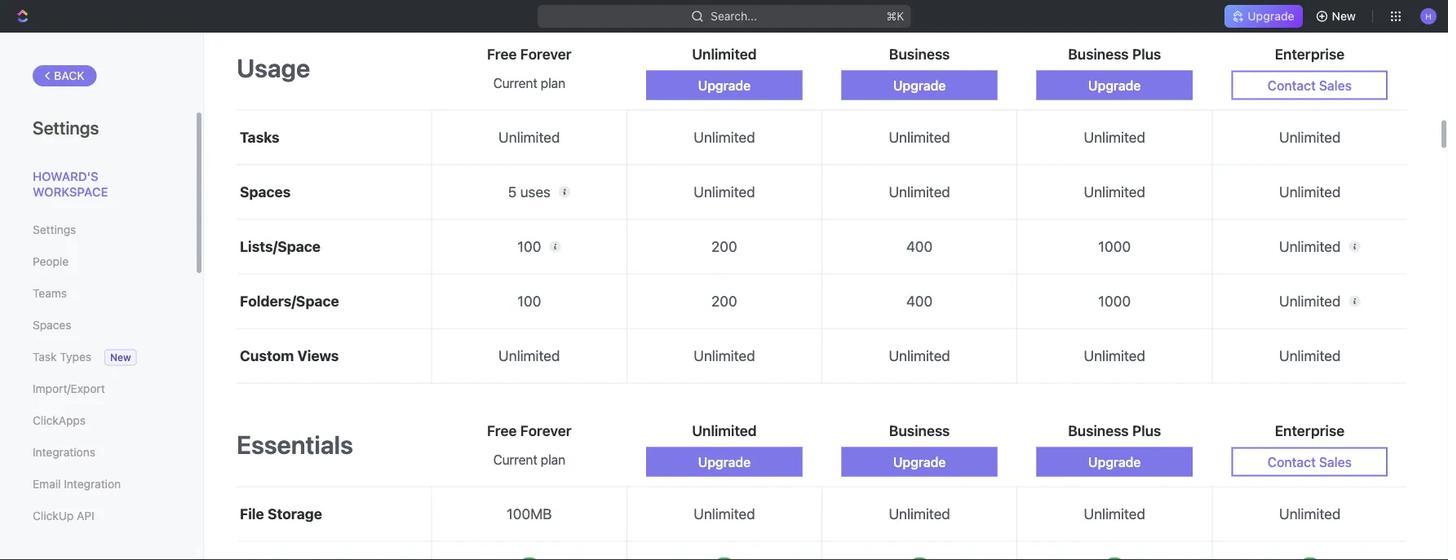 Task type: locate. For each thing, give the bounding box(es) containing it.
free forever
[[487, 46, 572, 62], [487, 423, 572, 439]]

5 uses
[[508, 184, 551, 200]]

200
[[712, 238, 737, 255], [712, 293, 737, 310]]

settings up "people"
[[33, 223, 76, 237]]

clickapps link
[[33, 407, 162, 435]]

1 vertical spatial 1000
[[1098, 293, 1131, 310]]

1000 for folders/space
[[1098, 293, 1131, 310]]

0 vertical spatial sales
[[1319, 78, 1352, 93]]

forever
[[520, 46, 572, 62], [520, 423, 572, 439]]

current plan for usage
[[493, 75, 565, 91]]

plan
[[541, 75, 565, 91], [541, 452, 565, 468]]

1 forever from the top
[[520, 46, 572, 62]]

integration
[[64, 478, 121, 491]]

2 free forever from the top
[[487, 423, 572, 439]]

spaces inside settings element
[[33, 319, 71, 332]]

2 forever from the top
[[520, 423, 572, 439]]

1 vertical spatial 400
[[906, 293, 933, 310]]

1 1000 from the top
[[1098, 238, 1131, 255]]

current plan
[[493, 75, 565, 91], [493, 452, 565, 468]]

enterprise
[[1275, 46, 1345, 62], [1275, 423, 1345, 439]]

unlimited
[[692, 46, 757, 62], [499, 129, 560, 146], [694, 129, 755, 146], [889, 129, 950, 146], [1084, 129, 1146, 146], [1279, 129, 1341, 146], [694, 184, 755, 200], [889, 184, 950, 200], [1084, 184, 1146, 200], [1279, 184, 1341, 200], [1279, 238, 1341, 255], [1279, 293, 1341, 310], [499, 348, 560, 364], [694, 348, 755, 364], [889, 348, 950, 364], [1084, 348, 1146, 364], [1279, 348, 1341, 364], [692, 423, 757, 439], [694, 506, 755, 523], [889, 506, 950, 523], [1084, 506, 1146, 523], [1279, 506, 1341, 523]]

current
[[493, 75, 537, 91], [493, 452, 537, 468]]

1 vertical spatial sales
[[1319, 455, 1352, 470]]

custom
[[240, 348, 294, 365]]

2 1000 from the top
[[1098, 293, 1131, 310]]

current for essentials
[[493, 452, 537, 468]]

plus for essentials
[[1132, 423, 1161, 439]]

teams link
[[33, 280, 162, 308]]

2 settings from the top
[[33, 223, 76, 237]]

0 vertical spatial contact sales
[[1268, 78, 1352, 93]]

1 400 from the top
[[906, 238, 933, 255]]

2 free from the top
[[487, 423, 517, 439]]

essentials
[[237, 430, 353, 460]]

1 vertical spatial contact sales button
[[1232, 448, 1388, 477]]

0 vertical spatial forever
[[520, 46, 572, 62]]

1 vertical spatial contact
[[1268, 455, 1316, 470]]

1 plus from the top
[[1132, 46, 1161, 62]]

sales
[[1319, 78, 1352, 93], [1319, 455, 1352, 470]]

1 vertical spatial forever
[[520, 423, 572, 439]]

100
[[517, 238, 541, 255], [517, 293, 541, 310]]

2 current plan from the top
[[493, 452, 565, 468]]

h
[[1426, 11, 1432, 21]]

0 vertical spatial current plan
[[493, 75, 565, 91]]

1 plan from the top
[[541, 75, 565, 91]]

0 vertical spatial enterprise
[[1275, 46, 1345, 62]]

email integration
[[33, 478, 121, 491]]

contact sales
[[1268, 78, 1352, 93], [1268, 455, 1352, 470]]

1 horizontal spatial spaces
[[240, 184, 291, 200]]

0 vertical spatial plan
[[541, 75, 565, 91]]

current plan for essentials
[[493, 452, 565, 468]]

0 vertical spatial plus
[[1132, 46, 1161, 62]]

1 free forever from the top
[[487, 46, 572, 62]]

sales for essentials
[[1319, 455, 1352, 470]]

spaces link
[[33, 312, 162, 339]]

0 horizontal spatial spaces
[[33, 319, 71, 332]]

plan for usage
[[541, 75, 565, 91]]

1 vertical spatial enterprise
[[1275, 423, 1345, 439]]

1 vertical spatial 100
[[517, 293, 541, 310]]

1 vertical spatial current
[[493, 452, 537, 468]]

settings
[[33, 117, 99, 138], [33, 223, 76, 237]]

2 contact sales button from the top
[[1232, 448, 1388, 477]]

2 business plus from the top
[[1068, 423, 1161, 439]]

1 contact from the top
[[1268, 78, 1316, 93]]

enterprise for usage
[[1275, 46, 1345, 62]]

new right upgrade link
[[1332, 9, 1356, 23]]

business
[[889, 46, 950, 62], [1068, 46, 1129, 62], [889, 423, 950, 439], [1068, 423, 1129, 439]]

1 vertical spatial plan
[[541, 452, 565, 468]]

new up import/export link
[[110, 352, 131, 364]]

1 current plan from the top
[[493, 75, 565, 91]]

settings element
[[0, 33, 204, 561]]

contact
[[1268, 78, 1316, 93], [1268, 455, 1316, 470]]

settings up the howard's
[[33, 117, 99, 138]]

spaces
[[240, 184, 291, 200], [33, 319, 71, 332]]

2 current from the top
[[493, 452, 537, 468]]

new
[[1332, 9, 1356, 23], [110, 352, 131, 364]]

2 400 from the top
[[906, 293, 933, 310]]

1 sales from the top
[[1319, 78, 1352, 93]]

5
[[508, 184, 517, 200]]

contact for usage
[[1268, 78, 1316, 93]]

0 vertical spatial contact sales button
[[1232, 71, 1388, 100]]

upgrade button
[[646, 71, 803, 100], [842, 71, 998, 100], [1037, 71, 1193, 100], [646, 448, 803, 477], [842, 448, 998, 477], [1037, 448, 1193, 477]]

views
[[297, 348, 339, 365]]

1 vertical spatial business plus
[[1068, 423, 1161, 439]]

import/export link
[[33, 375, 162, 403]]

2 200 from the top
[[712, 293, 737, 310]]

workspace
[[33, 185, 108, 199]]

1 business plus from the top
[[1068, 46, 1161, 62]]

2 contact from the top
[[1268, 455, 1316, 470]]

2 sales from the top
[[1319, 455, 1352, 470]]

settings link
[[33, 216, 162, 244]]

0 vertical spatial 400
[[906, 238, 933, 255]]

forever for essentials
[[520, 423, 572, 439]]

1 vertical spatial free
[[487, 423, 517, 439]]

2 contact sales from the top
[[1268, 455, 1352, 470]]

free
[[487, 46, 517, 62], [487, 423, 517, 439]]

0 vertical spatial business plus
[[1068, 46, 1161, 62]]

1 contact sales from the top
[[1268, 78, 1352, 93]]

1 vertical spatial settings
[[33, 223, 76, 237]]

0 vertical spatial 100
[[517, 238, 541, 255]]

1 contact sales button from the top
[[1232, 71, 1388, 100]]

1 vertical spatial current plan
[[493, 452, 565, 468]]

2 plus from the top
[[1132, 423, 1161, 439]]

enterprise for essentials
[[1275, 423, 1345, 439]]

upgrade
[[1248, 9, 1295, 23], [698, 78, 751, 93], [893, 78, 946, 93], [1089, 78, 1141, 93], [698, 455, 751, 470], [893, 455, 946, 470], [1089, 455, 1141, 470]]

1 vertical spatial plus
[[1132, 423, 1161, 439]]

400
[[906, 238, 933, 255], [906, 293, 933, 310]]

plus
[[1132, 46, 1161, 62], [1132, 423, 1161, 439]]

forever for usage
[[520, 46, 572, 62]]

spaces down teams
[[33, 319, 71, 332]]

2 enterprise from the top
[[1275, 423, 1345, 439]]

0 vertical spatial 1000
[[1098, 238, 1131, 255]]

email
[[33, 478, 61, 491]]

0 vertical spatial current
[[493, 75, 537, 91]]

clickup api link
[[33, 503, 162, 530]]

2 plan from the top
[[541, 452, 565, 468]]

0 vertical spatial free forever
[[487, 46, 572, 62]]

1 vertical spatial contact sales
[[1268, 455, 1352, 470]]

1 free from the top
[[487, 46, 517, 62]]

1 vertical spatial new
[[110, 352, 131, 364]]

spaces down tasks
[[240, 184, 291, 200]]

0 vertical spatial new
[[1332, 9, 1356, 23]]

1 vertical spatial 200
[[712, 293, 737, 310]]

1 enterprise from the top
[[1275, 46, 1345, 62]]

1 vertical spatial spaces
[[33, 319, 71, 332]]

business plus
[[1068, 46, 1161, 62], [1068, 423, 1161, 439]]

business plus for essentials
[[1068, 423, 1161, 439]]

0 vertical spatial free
[[487, 46, 517, 62]]

1000
[[1098, 238, 1131, 255], [1098, 293, 1131, 310]]

contact sales button for usage
[[1232, 71, 1388, 100]]

free forever for essentials
[[487, 423, 572, 439]]

new inside "button"
[[1332, 9, 1356, 23]]

free forever for usage
[[487, 46, 572, 62]]

contact sales for usage
[[1268, 78, 1352, 93]]

howard's
[[33, 169, 98, 183]]

contact sales button
[[1232, 71, 1388, 100], [1232, 448, 1388, 477]]

1 200 from the top
[[712, 238, 737, 255]]

file
[[240, 506, 264, 523]]

email integration link
[[33, 471, 162, 499]]

0 vertical spatial 200
[[712, 238, 737, 255]]

0 vertical spatial settings
[[33, 117, 99, 138]]

1 current from the top
[[493, 75, 537, 91]]

0 horizontal spatial new
[[110, 352, 131, 364]]

200 for lists/space
[[712, 238, 737, 255]]

1 vertical spatial free forever
[[487, 423, 572, 439]]

0 vertical spatial contact
[[1268, 78, 1316, 93]]

people
[[33, 255, 69, 268]]

1 horizontal spatial new
[[1332, 9, 1356, 23]]

people link
[[33, 248, 162, 276]]



Task type: describe. For each thing, give the bounding box(es) containing it.
storage
[[268, 506, 322, 523]]

new button
[[1309, 3, 1366, 29]]

contact sales button for essentials
[[1232, 448, 1388, 477]]

200 for folders/space
[[712, 293, 737, 310]]

types
[[60, 350, 91, 364]]

teams
[[33, 287, 67, 300]]

custom views
[[240, 348, 339, 365]]

uses
[[520, 184, 551, 200]]

current for usage
[[493, 75, 537, 91]]

1000 for lists/space
[[1098, 238, 1131, 255]]

contact sales for essentials
[[1268, 455, 1352, 470]]

import/export
[[33, 382, 105, 396]]

upgrade link
[[1225, 5, 1303, 28]]

tasks
[[240, 129, 280, 146]]

back link
[[33, 65, 97, 86]]

plus for usage
[[1132, 46, 1161, 62]]

free for usage
[[487, 46, 517, 62]]

new inside settings element
[[110, 352, 131, 364]]

api
[[77, 510, 94, 523]]

h button
[[1416, 3, 1442, 29]]

search...
[[711, 9, 757, 23]]

integrations
[[33, 446, 95, 459]]

contact for essentials
[[1268, 455, 1316, 470]]

plan for essentials
[[541, 452, 565, 468]]

back
[[54, 69, 85, 82]]

howard's workspace
[[33, 169, 108, 199]]

1 settings from the top
[[33, 117, 99, 138]]

2 100 from the top
[[517, 293, 541, 310]]

100mb
[[507, 506, 552, 523]]

400 for lists/space
[[906, 238, 933, 255]]

clickup api
[[33, 510, 94, 523]]

lists/space
[[240, 238, 321, 255]]

task
[[33, 350, 57, 364]]

integrations link
[[33, 439, 162, 467]]

usage
[[237, 53, 310, 83]]

free for essentials
[[487, 423, 517, 439]]

business plus for usage
[[1068, 46, 1161, 62]]

clickup
[[33, 510, 74, 523]]

sales for usage
[[1319, 78, 1352, 93]]

⌘k
[[886, 9, 904, 23]]

1 100 from the top
[[517, 238, 541, 255]]

file storage
[[240, 506, 322, 523]]

clickapps
[[33, 414, 86, 428]]

folders/space
[[240, 293, 339, 310]]

400 for folders/space
[[906, 293, 933, 310]]

0 vertical spatial spaces
[[240, 184, 291, 200]]

task types
[[33, 350, 91, 364]]



Task type: vqa. For each thing, say whether or not it's contained in the screenshot.
Email
yes



